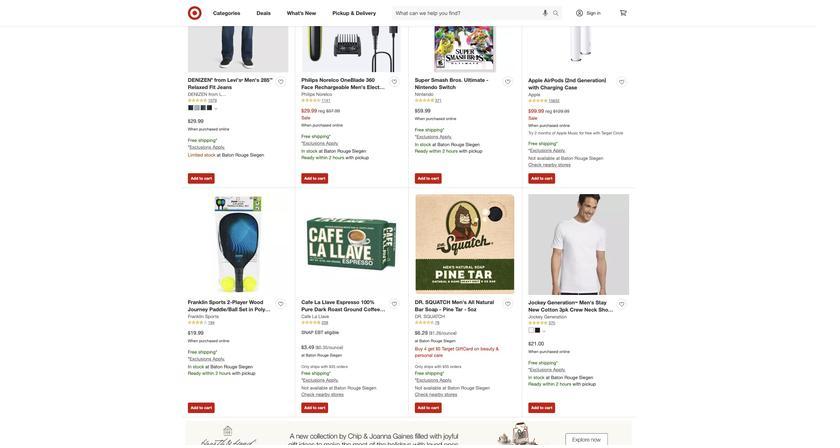 Task type: describe. For each thing, give the bounding box(es) containing it.
denizen® from levi's® men's 285™ relaxed fit jeans
[[188, 77, 273, 91]]

2 inside $99.99 reg $129.99 sale when purchased online try 2 months of apple music for free with target circle
[[535, 131, 537, 135]]

denizen
[[188, 91, 207, 97]]

search button
[[550, 6, 566, 22]]

case
[[565, 84, 577, 91]]

add to cart button for dr. squatch men's all natural bar soap - pine tar - 5oz
[[415, 403, 442, 413]]

apply. for switch
[[440, 134, 452, 139]]

cart for dr. squatch men's all natural bar soap - pine tar - 5oz
[[431, 405, 439, 410]]

exclusions for denizen® from levi's® men's 285™ relaxed fit jeans
[[190, 144, 211, 150]]

not for cafe la llave espresso 100% pure dark roast ground coffee - 10oz
[[301, 385, 309, 391]]

check inside the free shipping * * exclusions apply. not available at baton rouge siegen check nearby stores
[[529, 162, 542, 167]]

denizen from levi's link
[[188, 91, 231, 98]]

$6.29
[[415, 330, 428, 336]]

music
[[568, 131, 578, 135]]

t-
[[546, 314, 551, 320]]

$29.99 when purchased online
[[188, 118, 229, 132]]

$19.99 when purchased online
[[188, 330, 229, 343]]

franklin sports 2-player wood journey paddle/ball set in poly bag
[[188, 299, 265, 320]]

cart for super smash bros. ultimate - nintendo switch
[[431, 176, 439, 181]]

online for franklin sports 2-player wood journey paddle/ball set in poly bag
[[219, 338, 229, 343]]

when inside $29.99 reg $37.99 sale when purchased online
[[301, 123, 312, 128]]

hours for switch
[[446, 148, 458, 154]]

all
[[468, 299, 475, 305]]

exclusions for franklin sports 2-player wood journey paddle/ball set in poly bag
[[190, 356, 211, 361]]

194
[[208, 320, 215, 325]]

$37.99
[[326, 108, 340, 114]]

siegen inside $3.49 ( $0.35 /ounce ) at baton rouge siegen
[[330, 353, 342, 358]]

cart for philips norelco oneblade 360 face rechargeable men's electric shaver and trimmer - qp2724/70
[[318, 176, 325, 181]]

cafe la llave
[[301, 314, 329, 319]]

cafe la llave espresso 100% pure dark roast ground coffee - 10oz link
[[301, 298, 387, 320]]

to for apple airpods (2nd generation) with charging case
[[540, 176, 544, 181]]

super smash bros. ultimate - nintendo switch link
[[415, 76, 500, 91]]

apply. for men's
[[326, 140, 338, 146]]

all colors element for $29.99
[[214, 106, 217, 110]]

when inside $99.99 reg $129.99 sale when purchased online try 2 months of apple music for free with target circle
[[529, 123, 539, 128]]

cafe for cafe la llave
[[301, 314, 311, 319]]

black image
[[535, 328, 540, 333]]

add for super smash bros. ultimate - nintendo switch
[[418, 176, 425, 181]]

purchased inside $99.99 reg $129.99 sale when purchased online try 2 months of apple music for free with target circle
[[540, 123, 558, 128]]

in for franklin sports 2-player wood journey paddle/ball set in poly bag
[[188, 364, 192, 369]]

buy
[[415, 346, 423, 351]]

oneblade
[[340, 77, 365, 83]]

franklin sports link
[[188, 313, 219, 320]]

pickup for franklin sports 2-player wood journey paddle/ball set in poly bag
[[242, 370, 255, 376]]

jockey generation link
[[529, 314, 567, 320]]

baton inside the free shipping * * exclusions apply. not available at baton rouge siegen check nearby stores
[[561, 155, 573, 161]]

not for dr. squatch men's all natural bar soap - pine tar - 5oz
[[415, 385, 422, 391]]

free shipping * * exclusions apply. in stock at  baton rouge siegen ready within 2 hours with pickup for men's
[[301, 133, 369, 160]]

2 for super smash bros. ultimate - nintendo switch
[[443, 148, 445, 154]]

What can we help you find? suggestions appear below search field
[[392, 6, 554, 20]]

360
[[366, 77, 375, 83]]

exclusions for super smash bros. ultimate - nintendo switch
[[417, 134, 438, 139]]

dr. squatch men's all natural bar soap - pine tar - 5oz link
[[415, 298, 500, 313]]

shaver
[[301, 91, 319, 98]]

0 vertical spatial in
[[597, 10, 601, 16]]

apply. down $3.49 ( $0.35 /ounce ) at baton rouge siegen
[[326, 377, 338, 383]]

in for super smash bros. ultimate - nintendo switch
[[415, 142, 419, 147]]

electric
[[367, 84, 386, 91]]

apple inside $99.99 reg $129.99 sale when purchased online try 2 months of apple music for free with target circle
[[557, 131, 567, 135]]

qp2724/70
[[356, 91, 383, 98]]

add to cart button for philips norelco oneblade 360 face rechargeable men's electric shaver and trimmer - qp2724/70
[[301, 173, 328, 184]]

charging
[[541, 84, 563, 91]]

4
[[424, 346, 427, 351]]

$6.29 ( $1.26 /ounce ) at baton rouge siegen buy 4 get $5 target giftcard on beauty & personal care
[[415, 330, 499, 358]]

men's inside philips norelco oneblade 360 face rechargeable men's electric shaver and trimmer - qp2724/70
[[351, 84, 366, 91]]

baton inside $6.29 ( $1.26 /ounce ) at baton rouge siegen buy 4 get $5 target giftcard on beauty & personal care
[[419, 338, 430, 343]]

exclusions apply. link for jockey generation™ men's stay new cotton 3pk crew neck short sleeve t-shirt
[[530, 367, 565, 372]]

natural
[[476, 299, 494, 305]]

209
[[322, 320, 328, 325]]

in for philips norelco oneblade 360 face rechargeable men's electric shaver and trimmer - qp2724/70
[[301, 148, 305, 154]]

purchased for jockey generation™ men's stay new cotton 3pk crew neck short sleeve t-shirt
[[540, 349, 558, 354]]

denizen® from levi's® men's 285™ relaxed fit jeans link
[[188, 76, 273, 91]]

search
[[550, 10, 566, 17]]

purchased inside $29.99 reg $37.99 sale when purchased online
[[313, 123, 331, 128]]

fit
[[209, 84, 216, 91]]

2-
[[227, 299, 232, 305]]

76 link
[[415, 320, 515, 326]]

cafe la llave link
[[301, 313, 329, 320]]

snap ebt eligible
[[301, 330, 339, 335]]

only for $3.49
[[301, 364, 309, 369]]

apple link
[[529, 91, 540, 98]]

stock for philips norelco oneblade 360 face rechargeable men's electric shaver and trimmer - qp2724/70
[[306, 148, 318, 154]]

free for franklin sports 2-player wood journey paddle/ball set in poly bag
[[188, 349, 197, 355]]

airpods
[[544, 77, 564, 83]]

circle
[[613, 131, 623, 135]]

only for $6.29
[[415, 364, 423, 369]]

what's
[[287, 10, 304, 16]]

$3.49
[[301, 344, 314, 350]]

norelco for philips norelco oneblade 360 face rechargeable men's electric shaver and trimmer - qp2724/70
[[320, 77, 339, 83]]

philips norelco
[[301, 91, 332, 97]]

apply. for paddle/ball
[[213, 356, 225, 361]]

$59.99 when purchased online
[[415, 107, 456, 121]]

cart for denizen® from levi's® men's 285™ relaxed fit jeans
[[204, 176, 212, 181]]

1079 link
[[188, 98, 288, 103]]

shipping for relaxed
[[198, 137, 216, 143]]

all colors element for $21.00
[[543, 329, 545, 333]]

$129.99
[[553, 108, 570, 114]]

/ounce for $6.29
[[441, 330, 456, 336]]

super
[[415, 77, 430, 83]]

dr. squatch men's all natural bar soap - pine tar - 5oz
[[415, 299, 494, 313]]

to for philips norelco oneblade 360 face rechargeable men's electric shaver and trimmer - qp2724/70
[[313, 176, 317, 181]]

ultimate
[[464, 77, 485, 83]]

sale for $29.99
[[301, 115, 310, 120]]

$99.99 reg $129.99 sale when purchased online try 2 months of apple music for free with target circle
[[529, 108, 623, 135]]

trimmer
[[331, 91, 351, 98]]

exclusions down personal
[[417, 377, 438, 383]]

apple for apple airpods (2nd generation) with charging case
[[529, 77, 543, 83]]

franklin for franklin sports
[[188, 314, 204, 319]]

sign in
[[587, 10, 601, 16]]

denim blue image
[[194, 105, 200, 110]]

shipping down care
[[425, 370, 443, 376]]

for
[[579, 131, 584, 135]]

$5
[[436, 346, 441, 351]]

371
[[435, 98, 442, 103]]

available for cafe la llave espresso 100% pure dark roast ground coffee - 10oz
[[310, 385, 328, 391]]

personal
[[415, 352, 433, 358]]

to for jockey generation™ men's stay new cotton 3pk crew neck short sleeve t-shirt
[[540, 405, 544, 410]]

cotton
[[541, 306, 558, 313]]

deals
[[257, 10, 271, 16]]

add to cart for cafe la llave espresso 100% pure dark roast ground coffee - 10oz
[[304, 405, 325, 410]]

dr. for dr. squatch
[[415, 314, 422, 319]]

generation™
[[547, 299, 578, 306]]

to for denizen® from levi's® men's 285™ relaxed fit jeans
[[199, 176, 203, 181]]

rouge inside $6.29 ( $1.26 /ounce ) at baton rouge siegen buy 4 get $5 target giftcard on beauty & personal care
[[431, 338, 442, 343]]

generation)
[[577, 77, 606, 83]]

short
[[599, 306, 612, 313]]

stores for cafe la llave espresso 100% pure dark roast ground coffee - 10oz
[[331, 391, 344, 397]]

free down personal
[[415, 370, 424, 376]]

371 link
[[415, 98, 515, 103]]

pure
[[301, 306, 313, 313]]

add to cart for jockey generation™ men's stay new cotton 3pk crew neck short sleeve t-shirt
[[531, 405, 552, 410]]

0 vertical spatial &
[[351, 10, 354, 16]]

pickup for super smash bros. ultimate - nintendo switch
[[469, 148, 483, 154]]

free shipping * * exclusions apply. in stock at  baton rouge siegen ready within 2 hours with pickup for 3pk
[[529, 360, 596, 387]]

- right tar
[[464, 306, 466, 313]]

add for philips norelco oneblade 360 face rechargeable men's electric shaver and trimmer - qp2724/70
[[304, 176, 312, 181]]

sports for franklin sports 2-player wood journey paddle/ball set in poly bag
[[209, 299, 226, 305]]

add to cart for super smash bros. ultimate - nintendo switch
[[418, 176, 439, 181]]

2 nintendo from the top
[[415, 91, 434, 97]]

rechargeable
[[315, 84, 349, 91]]

1141 link
[[301, 98, 402, 103]]

online inside $99.99 reg $129.99 sale when purchased online try 2 months of apple music for free with target circle
[[559, 123, 570, 128]]

5oz
[[468, 306, 477, 313]]

cart for jockey generation™ men's stay new cotton 3pk crew neck short sleeve t-shirt
[[545, 405, 552, 410]]

within for franklin sports 2-player wood journey paddle/ball set in poly bag
[[202, 370, 214, 376]]

marine image
[[201, 105, 206, 110]]

set
[[239, 306, 247, 313]]

what's new link
[[281, 6, 324, 20]]

$3.49 ( $0.35 /ounce ) at baton rouge siegen
[[301, 344, 343, 358]]

rouge inside free shipping * * exclusions apply. limited stock at  baton rouge siegen
[[235, 152, 249, 158]]

when for franklin sports 2-player wood journey paddle/ball set in poly bag
[[188, 338, 198, 343]]

- inside cafe la llave espresso 100% pure dark roast ground coffee - 10oz
[[382, 306, 384, 313]]

only ships with $35 orders free shipping * * exclusions apply. not available at baton rouge siegen check nearby stores for $6.29
[[415, 364, 490, 397]]

all colors image
[[543, 330, 545, 333]]

stores inside the free shipping * * exclusions apply. not available at baton rouge siegen check nearby stores
[[558, 162, 571, 167]]

/ounce for $3.49
[[328, 345, 342, 350]]

check nearby stores button for cafe la llave espresso 100% pure dark roast ground coffee - 10oz
[[301, 391, 344, 398]]

add for franklin sports 2-player wood journey paddle/ball set in poly bag
[[191, 405, 198, 410]]

ready for franklin sports 2-player wood journey paddle/ball set in poly bag
[[188, 370, 201, 376]]

try
[[529, 131, 534, 135]]

add to cart button for super smash bros. ultimate - nintendo switch
[[415, 173, 442, 184]]

free for jockey generation™ men's stay new cotton 3pk crew neck short sleeve t-shirt
[[529, 360, 538, 365]]

2 for franklin sports 2-player wood journey paddle/ball set in poly bag
[[215, 370, 218, 376]]

pine
[[443, 306, 454, 313]]

free
[[585, 131, 592, 135]]

( for $3.49
[[315, 345, 317, 350]]

poly
[[255, 306, 265, 313]]

exclusions apply. link for franklin sports 2-player wood journey paddle/ball set in poly bag
[[190, 356, 225, 361]]

roast
[[328, 306, 342, 313]]

free shipping * * exclusions apply. in stock at  baton rouge siegen ready within 2 hours with pickup for switch
[[415, 127, 483, 154]]

cart for franklin sports 2-player wood journey paddle/ball set in poly bag
[[204, 405, 212, 410]]

15632
[[549, 98, 560, 103]]

shipping for nintendo
[[425, 127, 443, 132]]

apply. for case
[[553, 147, 565, 153]]

baton inside free shipping * * exclusions apply. limited stock at  baton rouge siegen
[[222, 152, 234, 158]]

370
[[549, 320, 555, 325]]

journey
[[188, 306, 208, 313]]

to for franklin sports 2-player wood journey paddle/ball set in poly bag
[[199, 405, 203, 410]]

add to cart for philips norelco oneblade 360 face rechargeable men's electric shaver and trimmer - qp2724/70
[[304, 176, 325, 181]]



Task type: vqa. For each thing, say whether or not it's contained in the screenshot.
right Up
no



Task type: locate. For each thing, give the bounding box(es) containing it.
$29.99 for when
[[188, 118, 204, 124]]

cafe up pure
[[301, 299, 313, 305]]

squatch
[[425, 299, 450, 305], [424, 314, 445, 319]]

1 horizontal spatial $29.99
[[301, 107, 317, 114]]

reg inside $29.99 reg $37.99 sale when purchased online
[[318, 108, 325, 114]]

0 horizontal spatial $35
[[329, 364, 336, 369]]

1141
[[322, 98, 330, 103]]

*
[[443, 127, 444, 132], [329, 133, 331, 139], [415, 134, 417, 139], [216, 137, 217, 143], [301, 140, 303, 146], [556, 141, 558, 146], [188, 144, 190, 150], [529, 147, 530, 153], [216, 349, 217, 355], [188, 356, 190, 361], [556, 360, 558, 365], [529, 367, 530, 372], [443, 370, 444, 376], [329, 370, 331, 376], [415, 377, 417, 383], [301, 377, 303, 383]]

shipping down months
[[539, 141, 556, 146]]

1 vertical spatial sports
[[205, 314, 219, 319]]

shipping for rechargeable
[[312, 133, 329, 139]]

advertisement region
[[182, 421, 636, 445]]

check for cafe la llave espresso 100% pure dark roast ground coffee - 10oz
[[301, 391, 315, 397]]

0 horizontal spatial nearby
[[316, 391, 330, 397]]

sale down shaver
[[301, 115, 310, 120]]

care
[[434, 352, 443, 358]]

1 horizontal spatial $35
[[443, 364, 449, 369]]

1 horizontal spatial /ounce
[[441, 330, 456, 336]]

from
[[214, 77, 226, 83], [209, 91, 218, 97]]

crew
[[570, 306, 583, 313]]

apple airpods (2nd generation) with charging case
[[529, 77, 606, 91]]

) inside $3.49 ( $0.35 /ounce ) at baton rouge siegen
[[342, 345, 343, 350]]

0 horizontal spatial $29.99
[[188, 118, 204, 124]]

and
[[320, 91, 329, 98]]

online inside $21.00 when purchased online
[[559, 349, 570, 354]]

sale for $99.99
[[529, 115, 537, 121]]

online inside $29.99 when purchased online
[[219, 127, 229, 132]]

when inside $59.99 when purchased online
[[415, 116, 425, 121]]

exclusions apply. link down $21.00 when purchased online
[[530, 367, 565, 372]]

add for jockey generation™ men's stay new cotton 3pk crew neck short sleeve t-shirt
[[531, 405, 539, 410]]

at inside $3.49 ( $0.35 /ounce ) at baton rouge siegen
[[301, 353, 305, 358]]

apple inside apple airpods (2nd generation) with charging case
[[529, 77, 543, 83]]

denizen from levi's
[[188, 91, 231, 97]]

free for apple airpods (2nd generation) with charging case
[[529, 141, 538, 146]]

philips for philips norelco oneblade 360 face rechargeable men's electric shaver and trimmer - qp2724/70
[[301, 77, 318, 83]]

philips norelco oneblade 360 face rechargeable men's electric shaver and trimmer - qp2724/70 image
[[301, 0, 402, 72], [301, 0, 402, 72]]

delivery
[[356, 10, 376, 16]]

bar
[[415, 306, 424, 313]]

2 philips from the top
[[301, 91, 315, 97]]

pickup for jockey generation™ men's stay new cotton 3pk crew neck short sleeve t-shirt
[[582, 381, 596, 387]]

apple airpods (2nd generation) with charging case link
[[529, 77, 614, 91]]

( for $6.29
[[429, 330, 430, 336]]

purchased down $37.99
[[313, 123, 331, 128]]

0 horizontal spatial sale
[[301, 115, 310, 120]]

llave up 209
[[318, 314, 329, 319]]

reg inside $99.99 reg $129.99 sale when purchased online try 2 months of apple music for free with target circle
[[545, 108, 552, 114]]

hours for 3pk
[[560, 381, 571, 387]]

$29.99 down 'denim blue' image
[[188, 118, 204, 124]]

apply. down $29.99 when purchased online
[[213, 144, 225, 150]]

) inside $6.29 ( $1.26 /ounce ) at baton rouge siegen buy 4 get $5 target giftcard on beauty & personal care
[[456, 330, 457, 336]]

1 horizontal spatial sale
[[529, 115, 537, 121]]

( right $3.49 on the bottom left of page
[[315, 345, 317, 350]]

$29.99 for reg
[[301, 107, 317, 114]]

1 vertical spatial squatch
[[424, 314, 445, 319]]

la for cafe la llave
[[312, 314, 317, 319]]

cart for apple airpods (2nd generation) with charging case
[[545, 176, 552, 181]]

0 horizontal spatial not
[[301, 385, 309, 391]]

online inside $29.99 reg $37.99 sale when purchased online
[[332, 123, 343, 128]]

free down try
[[529, 141, 538, 146]]

stores
[[558, 162, 571, 167], [445, 391, 457, 397], [331, 391, 344, 397]]

free down $29.99 reg $37.99 sale when purchased online
[[301, 133, 311, 139]]

white image
[[529, 328, 534, 333]]

men's inside "dr. squatch men's all natural bar soap - pine tar - 5oz"
[[452, 299, 467, 305]]

0 horizontal spatial only ships with $35 orders free shipping * * exclusions apply. not available at baton rouge siegen check nearby stores
[[301, 364, 376, 397]]

purchased for super smash bros. ultimate - nintendo switch
[[426, 116, 445, 121]]

cafe inside cafe la llave espresso 100% pure dark roast ground coffee - 10oz
[[301, 299, 313, 305]]

all colors image
[[214, 107, 217, 110]]

to for dr. squatch men's all natural bar soap - pine tar - 5oz
[[426, 405, 430, 410]]

free up limited
[[188, 137, 197, 143]]

apply. down $19.99 when purchased online
[[213, 356, 225, 361]]

3pk
[[560, 306, 569, 313]]

face
[[301, 84, 313, 91]]

1 vertical spatial (
[[315, 345, 317, 350]]

add for dr. squatch men's all natural bar soap - pine tar - 5oz
[[418, 405, 425, 410]]

& right pickup
[[351, 10, 354, 16]]

1 horizontal spatial stores
[[445, 391, 457, 397]]

$29.99 inside $29.99 when purchased online
[[188, 118, 204, 124]]

new right what's
[[305, 10, 316, 16]]

online inside $59.99 when purchased online
[[446, 116, 456, 121]]

sale inside $29.99 reg $37.99 sale when purchased online
[[301, 115, 310, 120]]

apple airpods (2nd generation) with charging case image
[[529, 0, 629, 73], [529, 0, 629, 73]]

eligible
[[325, 330, 339, 335]]

sign in link
[[570, 6, 611, 20]]

with inside apple airpods (2nd generation) with charging case
[[529, 84, 539, 91]]

cart
[[204, 176, 212, 181], [318, 176, 325, 181], [431, 176, 439, 181], [545, 176, 552, 181], [204, 405, 212, 410], [318, 405, 325, 410], [431, 405, 439, 410], [545, 405, 552, 410]]

franklin sports
[[188, 314, 219, 319]]

sports
[[209, 299, 226, 305], [205, 314, 219, 319]]

$21.00
[[529, 340, 544, 347]]

0 vertical spatial jockey
[[529, 299, 546, 306]]

exclusions apply. link
[[417, 134, 452, 139], [303, 140, 338, 146], [190, 144, 225, 150], [530, 147, 565, 153], [190, 356, 225, 361], [530, 367, 565, 372], [417, 377, 452, 383], [303, 377, 338, 383]]

add to cart button for cafe la llave espresso 100% pure dark roast ground coffee - 10oz
[[301, 403, 328, 413]]

raven image
[[207, 105, 212, 110]]

0 vertical spatial all colors element
[[214, 106, 217, 110]]

/ounce inside $3.49 ( $0.35 /ounce ) at baton rouge siegen
[[328, 345, 342, 350]]

of
[[552, 131, 556, 135]]

shipping down $29.99 reg $37.99 sale when purchased online
[[312, 133, 329, 139]]

1 vertical spatial /ounce
[[328, 345, 342, 350]]

1 vertical spatial franklin
[[188, 314, 204, 319]]

1 vertical spatial cafe
[[301, 314, 311, 319]]

370 link
[[529, 320, 629, 326]]

within for jockey generation™ men's stay new cotton 3pk crew neck short sleeve t-shirt
[[543, 381, 555, 387]]

0 horizontal spatial /ounce
[[328, 345, 342, 350]]

denizen® from levi's® men's 285™ relaxed fit jeans image
[[188, 0, 288, 72], [188, 0, 288, 72]]

add for apple airpods (2nd generation) with charging case
[[531, 176, 539, 181]]

0 vertical spatial dr.
[[415, 299, 424, 305]]

1 cafe from the top
[[301, 299, 313, 305]]

relaxed
[[188, 84, 208, 91]]

$29.99 down shaver
[[301, 107, 317, 114]]

shipping inside free shipping * * exclusions apply. limited stock at  baton rouge siegen
[[198, 137, 216, 143]]

from for denizen®
[[214, 77, 226, 83]]

ready
[[415, 148, 428, 154], [301, 155, 314, 160], [188, 370, 201, 376], [529, 381, 542, 387]]

exclusions down months
[[530, 147, 552, 153]]

1 horizontal spatial )
[[456, 330, 457, 336]]

philips
[[301, 77, 318, 83], [301, 91, 315, 97]]

reg down 1141 on the top
[[318, 108, 325, 114]]

1 horizontal spatial target
[[601, 131, 612, 135]]

franklin for franklin sports 2-player wood journey paddle/ball set in poly bag
[[188, 299, 208, 305]]

online down 194 link in the bottom of the page
[[219, 338, 229, 343]]

in
[[415, 142, 419, 147], [301, 148, 305, 154], [188, 364, 192, 369], [529, 374, 532, 380]]

2 horizontal spatial check nearby stores button
[[529, 162, 571, 168]]

)
[[456, 330, 457, 336], [342, 345, 343, 350]]

1 horizontal spatial in
[[597, 10, 601, 16]]

llave
[[322, 299, 335, 305], [318, 314, 329, 319]]

/ounce down eligible
[[328, 345, 342, 350]]

to for super smash bros. ultimate - nintendo switch
[[426, 176, 430, 181]]

0 vertical spatial /ounce
[[441, 330, 456, 336]]

1 vertical spatial dr.
[[415, 314, 422, 319]]

apply. for fit
[[213, 144, 225, 150]]

stock for super smash bros. ultimate - nintendo switch
[[420, 142, 431, 147]]

siegen inside free shipping * * exclusions apply. limited stock at  baton rouge siegen
[[250, 152, 264, 158]]

0 horizontal spatial reg
[[318, 108, 325, 114]]

la down dark
[[312, 314, 317, 319]]

franklin inside franklin sports 2-player wood journey paddle/ball set in poly bag
[[188, 299, 208, 305]]

add to cart button for franklin sports 2-player wood journey paddle/ball set in poly bag
[[188, 403, 215, 413]]

dr. for dr. squatch men's all natural bar soap - pine tar - 5oz
[[415, 299, 424, 305]]

exclusions apply. link down $3.49 ( $0.35 /ounce ) at baton rouge siegen
[[303, 377, 338, 383]]

philips inside philips norelco oneblade 360 face rechargeable men's electric shaver and trimmer - qp2724/70
[[301, 77, 318, 83]]

purchased up months
[[540, 123, 558, 128]]

apply. inside free shipping * * exclusions apply. limited stock at  baton rouge siegen
[[213, 144, 225, 150]]

free for philips norelco oneblade 360 face rechargeable men's electric shaver and trimmer - qp2724/70
[[301, 133, 311, 139]]

franklin up journey
[[188, 299, 208, 305]]

1 vertical spatial jockey
[[529, 314, 543, 319]]

2 jockey from the top
[[529, 314, 543, 319]]

apply. down care
[[440, 377, 452, 383]]

add to cart button for apple airpods (2nd generation) with charging case
[[529, 173, 555, 184]]

snap
[[301, 330, 314, 335]]

- right the coffee
[[382, 306, 384, 313]]

at inside $6.29 ( $1.26 /ounce ) at baton rouge siegen buy 4 get $5 target giftcard on beauty & personal care
[[415, 338, 418, 343]]

super smash bros. ultimate - nintendo switch image
[[415, 0, 515, 72], [415, 0, 515, 72]]

check
[[529, 162, 542, 167], [415, 391, 428, 397], [301, 391, 315, 397]]

cafe la llave espresso 100% pure dark roast ground coffee - 10oz image
[[301, 194, 402, 295], [301, 194, 402, 295]]

1 horizontal spatial orders
[[450, 364, 461, 369]]

1 horizontal spatial (
[[429, 330, 430, 336]]

exclusions down $59.99 when purchased online
[[417, 134, 438, 139]]

coffee
[[364, 306, 380, 313]]

0 horizontal spatial new
[[305, 10, 316, 16]]

add for cafe la llave espresso 100% pure dark roast ground coffee - 10oz
[[304, 405, 312, 410]]

0 vertical spatial philips
[[301, 77, 318, 83]]

nintendo link
[[415, 91, 434, 98]]

exclusions down $21.00 when purchased online
[[530, 367, 552, 372]]

0 vertical spatial $29.99
[[301, 107, 317, 114]]

dr. inside "dr. squatch men's all natural bar soap - pine tar - 5oz"
[[415, 299, 424, 305]]

2 franklin from the top
[[188, 314, 204, 319]]

ready for super smash bros. ultimate - nintendo switch
[[415, 148, 428, 154]]

0 vertical spatial )
[[456, 330, 457, 336]]

apply.
[[440, 134, 452, 139], [326, 140, 338, 146], [213, 144, 225, 150], [553, 147, 565, 153], [213, 356, 225, 361], [553, 367, 565, 372], [440, 377, 452, 383], [326, 377, 338, 383]]

franklin down journey
[[188, 314, 204, 319]]

franklin sports 2-player wood journey paddle/ball set in poly bag link
[[188, 298, 273, 320]]

free for denizen® from levi's® men's 285™ relaxed fit jeans
[[188, 137, 197, 143]]

exclusions apply. link down $19.99 when purchased online
[[190, 356, 225, 361]]

add to cart
[[191, 176, 212, 181], [304, 176, 325, 181], [418, 176, 439, 181], [531, 176, 552, 181], [191, 405, 212, 410], [304, 405, 325, 410], [418, 405, 439, 410], [531, 405, 552, 410]]

free shipping * * exclusions apply. in stock at  baton rouge siegen ready within 2 hours with pickup down $59.99 when purchased online
[[415, 127, 483, 154]]

jockey for jockey generation™ men's stay new cotton 3pk crew neck short sleeve t-shirt
[[529, 299, 546, 306]]

0 horizontal spatial in
[[249, 306, 253, 313]]

0 vertical spatial la
[[314, 299, 321, 305]]

purchased inside $21.00 when purchased online
[[540, 349, 558, 354]]

free down "$21.00"
[[529, 360, 538, 365]]

all colors element right black image
[[543, 329, 545, 333]]

apple
[[529, 77, 543, 83], [529, 92, 540, 97], [557, 131, 567, 135]]

1 vertical spatial norelco
[[316, 91, 332, 97]]

when up try
[[529, 123, 539, 128]]

limited
[[188, 152, 203, 158]]

la for cafe la llave espresso 100% pure dark roast ground coffee - 10oz
[[314, 299, 321, 305]]

0 horizontal spatial check nearby stores button
[[301, 391, 344, 398]]

- right ultimate
[[486, 77, 489, 83]]

orders for $6.29
[[450, 364, 461, 369]]

from up 1079
[[209, 91, 218, 97]]

target inside $6.29 ( $1.26 /ounce ) at baton rouge siegen buy 4 get $5 target giftcard on beauty & personal care
[[442, 346, 454, 351]]

bros.
[[450, 77, 463, 83]]

nintendo inside super smash bros. ultimate - nintendo switch
[[415, 84, 438, 91]]

exclusions
[[417, 134, 438, 139], [303, 140, 325, 146], [190, 144, 211, 150], [530, 147, 552, 153], [190, 356, 211, 361], [530, 367, 552, 372], [417, 377, 438, 383], [303, 377, 325, 383]]

when for denizen® from levi's® men's 285™ relaxed fit jeans
[[188, 127, 198, 132]]

in for jockey generation™ men's stay new cotton 3pk crew neck short sleeve t-shirt
[[529, 374, 532, 380]]

online for super smash bros. ultimate - nintendo switch
[[446, 116, 456, 121]]

free shipping * * exclusions apply. in stock at  baton rouge siegen ready within 2 hours with pickup down $29.99 reg $37.99 sale when purchased online
[[301, 133, 369, 160]]

online for jockey generation™ men's stay new cotton 3pk crew neck short sleeve t-shirt
[[559, 349, 570, 354]]

1 nintendo from the top
[[415, 84, 438, 91]]

exclusions down $3.49 ( $0.35 /ounce ) at baton rouge siegen
[[303, 377, 325, 383]]

ready for jockey generation™ men's stay new cotton 3pk crew neck short sleeve t-shirt
[[529, 381, 542, 387]]

generation
[[544, 314, 567, 319]]

siegen inside $6.29 ( $1.26 /ounce ) at baton rouge siegen buy 4 get $5 target giftcard on beauty & personal care
[[443, 338, 456, 343]]

exclusions inside the free shipping * * exclusions apply. not available at baton rouge siegen check nearby stores
[[530, 147, 552, 153]]

0 vertical spatial cafe
[[301, 299, 313, 305]]

get
[[428, 346, 435, 351]]

target left circle
[[601, 131, 612, 135]]

when down "$21.00"
[[529, 349, 539, 354]]

rouge inside $3.49 ( $0.35 /ounce ) at baton rouge siegen
[[317, 353, 329, 358]]

at inside the free shipping * * exclusions apply. not available at baton rouge siegen check nearby stores
[[556, 155, 560, 161]]

to for cafe la llave espresso 100% pure dark roast ground coffee - 10oz
[[313, 405, 317, 410]]

- inside super smash bros. ultimate - nintendo switch
[[486, 77, 489, 83]]

philips norelco oneblade 360 face rechargeable men's electric shaver and trimmer - qp2724/70
[[301, 77, 386, 98]]

jeans
[[217, 84, 232, 91]]

1 vertical spatial la
[[312, 314, 317, 319]]

/ounce inside $6.29 ( $1.26 /ounce ) at baton rouge siegen buy 4 get $5 target giftcard on beauty & personal care
[[441, 330, 456, 336]]

stores for dr. squatch men's all natural bar soap - pine tar - 5oz
[[445, 391, 457, 397]]

jockey for jockey generation
[[529, 314, 543, 319]]

philips down face at left
[[301, 91, 315, 97]]

ships for $6.29
[[424, 364, 433, 369]]

1 horizontal spatial ships
[[424, 364, 433, 369]]

1 vertical spatial $29.99
[[188, 118, 204, 124]]

months
[[538, 131, 551, 135]]

0 vertical spatial (
[[429, 330, 430, 336]]

cafe la llave espresso 100% pure dark roast ground coffee - 10oz
[[301, 299, 384, 320]]

0 vertical spatial franklin
[[188, 299, 208, 305]]

men's up neck
[[579, 299, 594, 306]]

& right beauty
[[496, 346, 499, 351]]

1 vertical spatial &
[[496, 346, 499, 351]]

0 horizontal spatial target
[[442, 346, 454, 351]]

baton inside $3.49 ( $0.35 /ounce ) at baton rouge siegen
[[306, 353, 316, 358]]

available inside the free shipping * * exclusions apply. not available at baton rouge siegen check nearby stores
[[537, 155, 555, 161]]

shipping down $29.99 when purchased online
[[198, 137, 216, 143]]

free inside the free shipping * * exclusions apply. not available at baton rouge siegen check nearby stores
[[529, 141, 538, 146]]

llave inside cafe la llave link
[[318, 314, 329, 319]]

2 horizontal spatial stores
[[558, 162, 571, 167]]

purchased inside $29.99 when purchased online
[[199, 127, 218, 132]]

1 horizontal spatial reg
[[545, 108, 552, 114]]

0 vertical spatial squatch
[[425, 299, 450, 305]]

nearby inside the free shipping * * exclusions apply. not available at baton rouge siegen check nearby stores
[[543, 162, 557, 167]]

norelco
[[320, 77, 339, 83], [316, 91, 332, 97]]

0 horizontal spatial )
[[342, 345, 343, 350]]

purchased inside $19.99 when purchased online
[[199, 338, 218, 343]]

apple up $99.99
[[529, 92, 540, 97]]

all colors element
[[214, 106, 217, 110], [543, 329, 545, 333]]

pickup & delivery link
[[327, 6, 384, 20]]

online for denizen® from levi's® men's 285™ relaxed fit jeans
[[219, 127, 229, 132]]

siegen inside the free shipping * * exclusions apply. not available at baton rouge siegen check nearby stores
[[589, 155, 604, 161]]

sale inside $99.99 reg $129.99 sale when purchased online try 2 months of apple music for free with target circle
[[529, 115, 537, 121]]

1 vertical spatial new
[[529, 306, 540, 313]]

stock for jockey generation™ men's stay new cotton 3pk crew neck short sleeve t-shirt
[[534, 374, 545, 380]]

switch
[[439, 84, 456, 91]]

philips norelco oneblade 360 face rechargeable men's electric shaver and trimmer - qp2724/70 link
[[301, 76, 387, 98]]

exclusions down $29.99 reg $37.99 sale when purchased online
[[303, 140, 325, 146]]

15632 link
[[529, 98, 629, 104]]

purchased for franklin sports 2-player wood journey paddle/ball set in poly bag
[[199, 338, 218, 343]]

1 vertical spatial philips
[[301, 91, 315, 97]]

1 vertical spatial apple
[[529, 92, 540, 97]]

shipping down $21.00 when purchased online
[[539, 360, 556, 365]]

free down $19.99
[[188, 349, 197, 355]]

free shipping * * exclusions apply. in stock at  baton rouge siegen ready within 2 hours with pickup for paddle/ball
[[188, 349, 255, 376]]

cart for cafe la llave espresso 100% pure dark roast ground coffee - 10oz
[[318, 405, 325, 410]]

exclusions up limited
[[190, 144, 211, 150]]

in inside franklin sports 2-player wood journey paddle/ball set in poly bag
[[249, 306, 253, 313]]

1 horizontal spatial available
[[424, 385, 441, 391]]

10oz
[[301, 314, 313, 320]]

0 vertical spatial apple
[[529, 77, 543, 83]]

when down shaver
[[301, 123, 312, 128]]

orders down giftcard
[[450, 364, 461, 369]]

0 horizontal spatial all colors element
[[214, 106, 217, 110]]

not inside the free shipping * * exclusions apply. not available at baton rouge siegen check nearby stores
[[529, 155, 536, 161]]

giftcard
[[456, 346, 473, 351]]

baton
[[438, 142, 450, 147], [324, 148, 336, 154], [222, 152, 234, 158], [561, 155, 573, 161], [419, 338, 430, 343], [306, 353, 316, 358], [211, 364, 223, 369], [551, 374, 563, 380], [448, 385, 460, 391], [334, 385, 346, 391]]

0 horizontal spatial (
[[315, 345, 317, 350]]

dr. squatch link
[[415, 313, 445, 320]]

2 dr. from the top
[[415, 314, 422, 319]]

rouge inside the free shipping * * exclusions apply. not available at baton rouge siegen check nearby stores
[[575, 155, 588, 161]]

squatch up 76
[[424, 314, 445, 319]]

squatch for dr. squatch
[[424, 314, 445, 319]]

apply. down $59.99 when purchased online
[[440, 134, 452, 139]]

1 vertical spatial nintendo
[[415, 91, 434, 97]]

0 horizontal spatial check
[[301, 391, 315, 397]]

&
[[351, 10, 354, 16], [496, 346, 499, 351]]

add for denizen® from levi's® men's 285™ relaxed fit jeans
[[191, 176, 198, 181]]

franklin sports 2-player wood journey paddle/ball set in poly bag image
[[188, 194, 288, 295], [188, 194, 288, 295]]

free down $3.49 on the bottom left of page
[[301, 370, 311, 376]]

from inside denizen® from levi's® men's 285™ relaxed fit jeans
[[214, 77, 226, 83]]

apple up apple link
[[529, 77, 543, 83]]

shipping down $59.99 when purchased online
[[425, 127, 443, 132]]

ground
[[344, 306, 362, 313]]

within
[[429, 148, 441, 154], [316, 155, 328, 160], [202, 370, 214, 376], [543, 381, 555, 387]]

exclusions inside free shipping * * exclusions apply. limited stock at  baton rouge siegen
[[190, 144, 211, 150]]

1 vertical spatial target
[[442, 346, 454, 351]]

) for pine
[[456, 330, 457, 336]]

at inside free shipping * * exclusions apply. limited stock at  baton rouge siegen
[[217, 152, 221, 158]]

1 horizontal spatial check nearby stores button
[[415, 391, 457, 398]]

purchased down "$21.00"
[[540, 349, 558, 354]]

sports inside franklin sports 2-player wood journey paddle/ball set in poly bag
[[209, 299, 226, 305]]

in right sign in the right of the page
[[597, 10, 601, 16]]

0 horizontal spatial stores
[[331, 391, 344, 397]]

dark
[[314, 306, 326, 313]]

llave for cafe la llave
[[318, 314, 329, 319]]

pickup for philips norelco oneblade 360 face rechargeable men's electric shaver and trimmer - qp2724/70
[[355, 155, 369, 160]]

0 vertical spatial new
[[305, 10, 316, 16]]

in right set at the left bottom of page
[[249, 306, 253, 313]]

1 franklin from the top
[[188, 299, 208, 305]]

1 vertical spatial all colors element
[[543, 329, 545, 333]]

0 vertical spatial llave
[[322, 299, 335, 305]]

squatch inside the dr. squatch link
[[424, 314, 445, 319]]

) for ground
[[342, 345, 343, 350]]

- right trimmer
[[353, 91, 355, 98]]

shipping down $3.49 ( $0.35 /ounce ) at baton rouge siegen
[[312, 370, 329, 376]]

2 for jockey generation™ men's stay new cotton 3pk crew neck short sleeve t-shirt
[[556, 381, 559, 387]]

squatch inside "dr. squatch men's all natural bar soap - pine tar - 5oz"
[[425, 299, 450, 305]]

apply. down $29.99 reg $37.99 sale when purchased online
[[326, 140, 338, 146]]

dr. squatch men's all natural bar soap - pine tar - 5oz image
[[415, 194, 515, 295], [415, 194, 515, 295]]

( inside $6.29 ( $1.26 /ounce ) at baton rouge siegen buy 4 get $5 target giftcard on beauty & personal care
[[429, 330, 430, 336]]

dr. up bar
[[415, 299, 424, 305]]

exclusions apply. link down $29.99 reg $37.99 sale when purchased online
[[303, 140, 338, 146]]

0 horizontal spatial &
[[351, 10, 354, 16]]

2 horizontal spatial available
[[537, 155, 555, 161]]

online inside $19.99 when purchased online
[[219, 338, 229, 343]]

new inside the jockey generation™ men's stay new cotton 3pk crew neck short sleeve t-shirt
[[529, 306, 540, 313]]

1 jockey from the top
[[529, 299, 546, 306]]

0 vertical spatial from
[[214, 77, 226, 83]]

purchased inside $59.99 when purchased online
[[426, 116, 445, 121]]

when down blue tint image
[[188, 127, 198, 132]]

apple right of
[[557, 131, 567, 135]]

online up free shipping * * exclusions apply. limited stock at  baton rouge siegen
[[219, 127, 229, 132]]

1 horizontal spatial &
[[496, 346, 499, 351]]

exclusions for apple airpods (2nd generation) with charging case
[[530, 147, 552, 153]]

new
[[305, 10, 316, 16], [529, 306, 540, 313]]

1 vertical spatial in
[[249, 306, 253, 313]]

0 horizontal spatial only
[[301, 364, 309, 369]]

1 dr. from the top
[[415, 299, 424, 305]]

llave for cafe la llave espresso 100% pure dark roast ground coffee - 10oz
[[322, 299, 335, 305]]

from inside 'denizen from levi's' link
[[209, 91, 218, 97]]

0 vertical spatial sports
[[209, 299, 226, 305]]

purchased down "raven" image
[[199, 127, 218, 132]]

1 philips from the top
[[301, 77, 318, 83]]

pickup
[[333, 10, 349, 16]]

blue tint image
[[188, 105, 193, 110]]

- inside philips norelco oneblade 360 face rechargeable men's electric shaver and trimmer - qp2724/70
[[353, 91, 355, 98]]

when inside $29.99 when purchased online
[[188, 127, 198, 132]]

franklin
[[188, 299, 208, 305], [188, 314, 204, 319]]

categories link
[[208, 6, 249, 20]]

categories
[[213, 10, 240, 16]]

when inside $19.99 when purchased online
[[188, 338, 198, 343]]

apply. down of
[[553, 147, 565, 153]]

$35 down $3.49 ( $0.35 /ounce ) at baton rouge siegen
[[329, 364, 336, 369]]

jockey generation™ men's stay new cotton 3pk crew neck short sleeve t-shirt image
[[529, 194, 629, 295], [529, 194, 629, 295]]

philips up face at left
[[301, 77, 318, 83]]

norelco up 1141 on the top
[[316, 91, 332, 97]]

) right $0.35 on the bottom left
[[342, 345, 343, 350]]

1 horizontal spatial nearby
[[429, 391, 443, 397]]

la inside cafe la llave espresso 100% pure dark roast ground coffee - 10oz
[[314, 299, 321, 305]]

0 horizontal spatial orders
[[337, 364, 348, 369]]

free inside free shipping * * exclusions apply. limited stock at  baton rouge siegen
[[188, 137, 197, 143]]

1 horizontal spatial only ships with $35 orders free shipping * * exclusions apply. not available at baton rouge siegen check nearby stores
[[415, 364, 490, 397]]

0 horizontal spatial ships
[[311, 364, 320, 369]]

2 horizontal spatial check
[[529, 162, 542, 167]]

( inside $3.49 ( $0.35 /ounce ) at baton rouge siegen
[[315, 345, 317, 350]]

stock inside free shipping * * exclusions apply. limited stock at  baton rouge siegen
[[204, 152, 216, 158]]

2 horizontal spatial not
[[529, 155, 536, 161]]

/ounce down 76 link
[[441, 330, 456, 336]]

target right $5
[[442, 346, 454, 351]]

1079
[[208, 98, 217, 103]]

exclusions apply. link for philips norelco oneblade 360 face rechargeable men's electric shaver and trimmer - qp2724/70
[[303, 140, 338, 146]]

1 horizontal spatial new
[[529, 306, 540, 313]]

1 horizontal spatial only
[[415, 364, 423, 369]]

on
[[474, 346, 479, 351]]

reg
[[318, 108, 325, 114], [545, 108, 552, 114]]

online down 371 link
[[446, 116, 456, 121]]

online up music
[[559, 123, 570, 128]]

norelco inside philips norelco oneblade 360 face rechargeable men's electric shaver and trimmer - qp2724/70
[[320, 77, 339, 83]]

llave up roast
[[322, 299, 335, 305]]

target inside $99.99 reg $129.99 sale when purchased online try 2 months of apple music for free with target circle
[[601, 131, 612, 135]]

1 vertical spatial )
[[342, 345, 343, 350]]

0 vertical spatial target
[[601, 131, 612, 135]]

hours
[[446, 148, 458, 154], [333, 155, 344, 160], [219, 370, 231, 376], [560, 381, 571, 387]]

2 for philips norelco oneblade 360 face rechargeable men's electric shaver and trimmer - qp2724/70
[[329, 155, 332, 160]]

men's inside denizen® from levi's® men's 285™ relaxed fit jeans
[[244, 77, 259, 83]]

add to cart for franklin sports 2-player wood journey paddle/ball set in poly bag
[[191, 405, 212, 410]]

0 horizontal spatial available
[[310, 385, 328, 391]]

only ships with $35 orders free shipping * * exclusions apply. not available at baton rouge siegen check nearby stores for $3.49
[[301, 364, 376, 397]]

209 link
[[301, 320, 402, 326]]

exclusions apply. link down care
[[417, 377, 452, 383]]

1 horizontal spatial not
[[415, 385, 422, 391]]

when down $59.99
[[415, 116, 425, 121]]

2 cafe from the top
[[301, 314, 311, 319]]

soap
[[425, 306, 438, 313]]

shipping
[[425, 127, 443, 132], [312, 133, 329, 139], [198, 137, 216, 143], [539, 141, 556, 146], [198, 349, 216, 355], [539, 360, 556, 365], [425, 370, 443, 376], [312, 370, 329, 376]]

exclusions apply. link down months
[[530, 147, 565, 153]]

orders down $3.49 ( $0.35 /ounce ) at baton rouge siegen
[[337, 364, 348, 369]]

add to cart for denizen® from levi's® men's 285™ relaxed fit jeans
[[191, 176, 212, 181]]

jockey up cotton
[[529, 299, 546, 306]]

jockey left t-
[[529, 314, 543, 319]]

2 horizontal spatial nearby
[[543, 162, 557, 167]]

when inside $21.00 when purchased online
[[529, 349, 539, 354]]

norelco for philips norelco
[[316, 91, 332, 97]]

only down personal
[[415, 364, 423, 369]]

$35
[[443, 364, 449, 369], [329, 364, 336, 369]]

levi's
[[219, 91, 231, 97]]

0 vertical spatial nintendo
[[415, 84, 438, 91]]

exclusions apply. link for apple airpods (2nd generation) with charging case
[[530, 147, 565, 153]]

dr. down bar
[[415, 314, 422, 319]]

exclusions apply. link for denizen® from levi's® men's 285™ relaxed fit jeans
[[190, 144, 225, 150]]

within for super smash bros. ultimate - nintendo switch
[[429, 148, 441, 154]]

check for dr. squatch men's all natural bar soap - pine tar - 5oz
[[415, 391, 428, 397]]

& inside $6.29 ( $1.26 /ounce ) at baton rouge siegen buy 4 get $5 target giftcard on beauty & personal care
[[496, 346, 499, 351]]

reg down 15632
[[545, 108, 552, 114]]

285™
[[261, 77, 273, 83]]

when down $19.99
[[188, 338, 198, 343]]

sports up 194
[[205, 314, 219, 319]]

jockey inside the jockey generation™ men's stay new cotton 3pk crew neck short sleeve t-shirt
[[529, 299, 546, 306]]

when for super smash bros. ultimate - nintendo switch
[[415, 116, 425, 121]]

ships down personal
[[424, 364, 433, 369]]

1 vertical spatial from
[[209, 91, 218, 97]]

194 link
[[188, 320, 288, 326]]

with inside $99.99 reg $129.99 sale when purchased online try 2 months of apple music for free with target circle
[[593, 131, 600, 135]]

1 horizontal spatial all colors element
[[543, 329, 545, 333]]

$35 down care
[[443, 364, 449, 369]]

76
[[435, 320, 440, 325]]

reg for $99.99
[[545, 108, 552, 114]]

wood
[[249, 299, 263, 305]]

shirt
[[551, 314, 563, 320]]

shipping inside the free shipping * * exclusions apply. not available at baton rouge siegen check nearby stores
[[539, 141, 556, 146]]

exclusions down $19.99 when purchased online
[[190, 356, 211, 361]]

men's up tar
[[452, 299, 467, 305]]

llave inside cafe la llave espresso 100% pure dark roast ground coffee - 10oz
[[322, 299, 335, 305]]

stock for franklin sports 2-player wood journey paddle/ball set in poly bag
[[193, 364, 204, 369]]

1 vertical spatial llave
[[318, 314, 329, 319]]

apply. inside the free shipping * * exclusions apply. not available at baton rouge siegen check nearby stores
[[553, 147, 565, 153]]

apply. for 3pk
[[553, 367, 565, 372]]

men's inside the jockey generation™ men's stay new cotton 3pk crew neck short sleeve t-shirt
[[579, 299, 594, 306]]

from up jeans
[[214, 77, 226, 83]]

men's
[[244, 77, 259, 83], [351, 84, 366, 91], [452, 299, 467, 305], [579, 299, 594, 306]]

0 vertical spatial norelco
[[320, 77, 339, 83]]

1 horizontal spatial check
[[415, 391, 428, 397]]

add to cart button for jockey generation™ men's stay new cotton 3pk crew neck short sleeve t-shirt
[[529, 403, 555, 413]]

2 vertical spatial apple
[[557, 131, 567, 135]]

men's down oneblade on the left of page
[[351, 84, 366, 91]]

$29.99 inside $29.99 reg $37.99 sale when purchased online
[[301, 107, 317, 114]]

- left pine
[[439, 306, 442, 313]]

new up sleeve
[[529, 306, 540, 313]]



